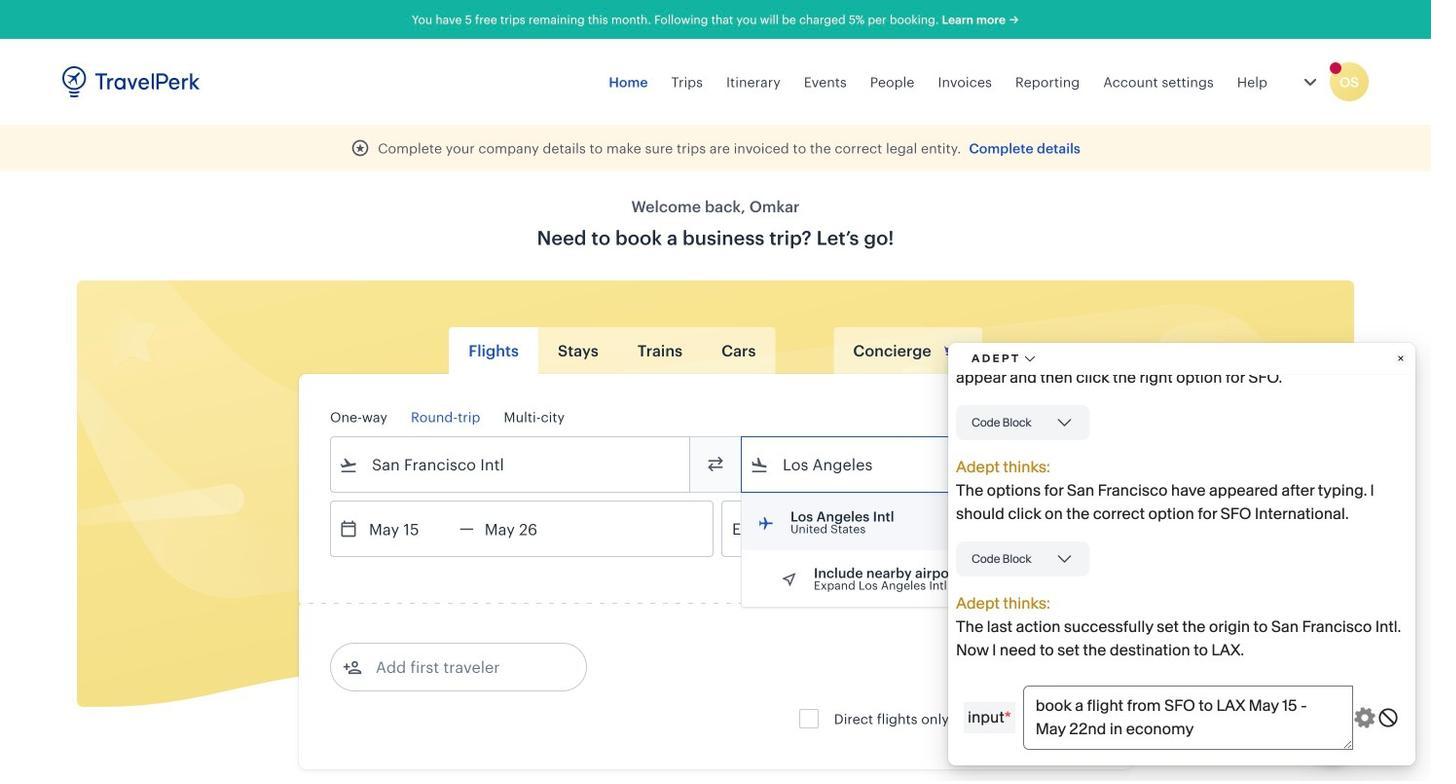 Task type: describe. For each thing, give the bounding box(es) containing it.
To search field
[[769, 449, 1075, 480]]

Add first traveler search field
[[362, 652, 565, 683]]



Task type: locate. For each thing, give the bounding box(es) containing it.
Return text field
[[474, 502, 575, 556]]

From search field
[[358, 449, 664, 480]]

Depart text field
[[358, 502, 460, 556]]



